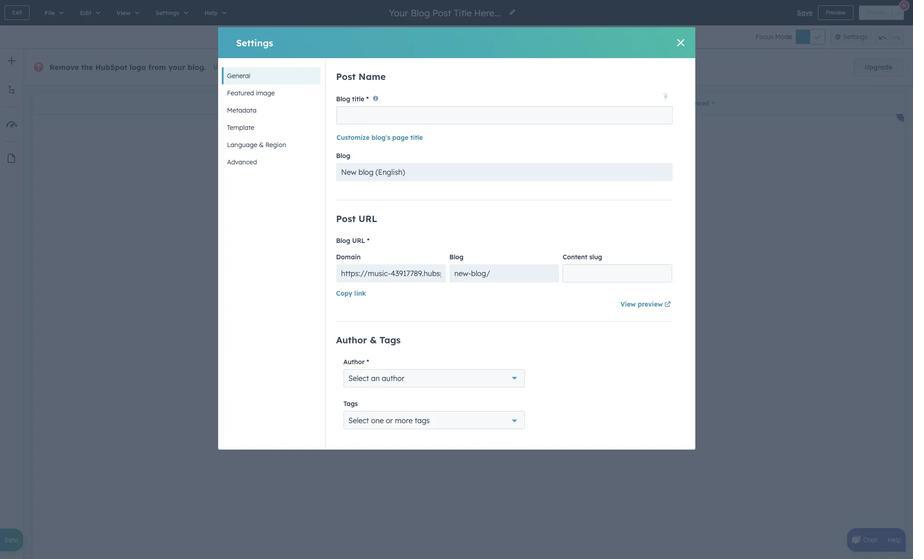 Task type: locate. For each thing, give the bounding box(es) containing it.
featured
[[227, 89, 254, 97]]

general button
[[222, 67, 320, 85]]

select inside popup button
[[349, 374, 369, 384]]

page
[[392, 134, 409, 142]]

1 vertical spatial author
[[344, 358, 365, 367]]

select left 'an'
[[349, 374, 369, 384]]

suite
[[321, 63, 336, 71]]

0 vertical spatial author
[[336, 335, 367, 346]]

& up 'an'
[[370, 335, 377, 346]]

0 vertical spatial &
[[259, 141, 264, 149]]

group
[[876, 29, 904, 45]]

tags
[[380, 335, 401, 346], [344, 400, 358, 409]]

1 vertical spatial url
[[352, 237, 365, 245]]

title down post name
[[352, 95, 365, 103]]

1 horizontal spatial title
[[411, 134, 423, 142]]

0 vertical spatial url
[[359, 213, 377, 225]]

settings up premium
[[236, 37, 273, 48]]

None text field
[[336, 107, 673, 125]]

the
[[81, 63, 93, 72]]

features
[[264, 63, 289, 71]]

& inside language & region 'button'
[[259, 141, 264, 149]]

url for blog url
[[352, 237, 365, 245]]

0 horizontal spatial settings
[[236, 37, 273, 48]]

author
[[336, 335, 367, 346], [344, 358, 365, 367]]

post up blog url
[[336, 213, 356, 225]]

url up domain
[[352, 237, 365, 245]]

select for select one or more tags
[[349, 417, 369, 426]]

new blog (english) button
[[336, 163, 673, 182]]

logo
[[130, 63, 146, 72]]

publish button
[[859, 5, 893, 20]]

1 horizontal spatial settings
[[844, 33, 868, 41]]

1 vertical spatial post
[[336, 213, 356, 225]]

select
[[349, 374, 369, 384], [349, 417, 369, 426]]

view preview link
[[621, 301, 673, 309]]

0 vertical spatial post
[[336, 71, 356, 82]]

post
[[336, 71, 356, 82], [336, 213, 356, 225]]

blog
[[336, 95, 350, 103], [336, 152, 350, 160], [336, 237, 350, 245], [450, 253, 464, 262]]

author for author
[[344, 358, 365, 367]]

save button
[[798, 7, 813, 18]]

beta button
[[0, 529, 23, 552]]

customize blog's page title
[[337, 134, 423, 142]]

general
[[227, 72, 250, 80]]

slug
[[590, 253, 602, 262]]

with
[[291, 63, 303, 71]]

upgrade link
[[854, 58, 904, 76]]

1 horizontal spatial tags
[[380, 335, 401, 346]]

focus
[[756, 33, 774, 41]]

url for post url
[[359, 213, 377, 225]]

1 select from the top
[[349, 374, 369, 384]]

url up blog url
[[359, 213, 377, 225]]

name
[[359, 71, 386, 82]]

title right page
[[411, 134, 423, 142]]

2 post from the top
[[336, 213, 356, 225]]

2 select from the top
[[349, 417, 369, 426]]

1 horizontal spatial &
[[370, 335, 377, 346]]

&
[[259, 141, 264, 149], [370, 335, 377, 346]]

featured image
[[227, 89, 275, 97]]

link opens in a new window image
[[665, 302, 671, 309], [665, 302, 671, 309]]

0 vertical spatial tags
[[380, 335, 401, 346]]

customize blog's page title button
[[336, 129, 424, 147]]

& left region at top left
[[259, 141, 264, 149]]

new blog (english)
[[341, 168, 405, 177]]

(english)
[[376, 168, 405, 177]]

from
[[148, 63, 166, 72]]

customize
[[337, 134, 370, 142]]

None field
[[388, 7, 504, 19]]

url
[[359, 213, 377, 225], [352, 237, 365, 245]]

post name
[[336, 71, 386, 82]]

exit link
[[5, 5, 30, 20]]

image
[[256, 89, 275, 97]]

metadata
[[227, 106, 257, 115]]

unlock premium features with crm suite starter.
[[213, 63, 359, 71]]

post right suite
[[336, 71, 356, 82]]

language
[[227, 141, 257, 149]]

post for post url
[[336, 213, 356, 225]]

help
[[888, 537, 902, 545]]

more
[[395, 417, 413, 426]]

select for select an author
[[349, 374, 369, 384]]

0 vertical spatial title
[[352, 95, 365, 103]]

hubspot
[[95, 63, 127, 72]]

save
[[798, 9, 813, 17]]

tags down "select an author"
[[344, 400, 358, 409]]

1 vertical spatial select
[[349, 417, 369, 426]]

select left one
[[349, 417, 369, 426]]

region
[[266, 141, 286, 149]]

0 horizontal spatial tags
[[344, 400, 358, 409]]

focus mode element
[[796, 30, 825, 44]]

dialog
[[218, 27, 696, 560]]

1 vertical spatial title
[[411, 134, 423, 142]]

1 post from the top
[[336, 71, 356, 82]]

settings down preview button
[[844, 33, 868, 41]]

copy link button
[[336, 288, 366, 299]]

tags up author
[[380, 335, 401, 346]]

settings
[[844, 33, 868, 41], [236, 37, 273, 48]]

your
[[168, 63, 186, 72]]

0 vertical spatial select
[[349, 374, 369, 384]]

0 horizontal spatial &
[[259, 141, 264, 149]]

1 vertical spatial &
[[370, 335, 377, 346]]

language & region
[[227, 141, 286, 149]]

title
[[352, 95, 365, 103], [411, 134, 423, 142]]

settings inside dialog
[[236, 37, 273, 48]]

title inside button
[[411, 134, 423, 142]]



Task type: vqa. For each thing, say whether or not it's contained in the screenshot.
'now' to the bottom
no



Task type: describe. For each thing, give the bounding box(es) containing it.
starter.
[[338, 63, 359, 71]]

blog
[[359, 168, 374, 177]]

copy
[[336, 290, 353, 298]]

mode
[[776, 33, 792, 41]]

crm
[[305, 63, 319, 71]]

preview
[[638, 301, 663, 309]]

author & tags
[[336, 335, 401, 346]]

blog url
[[336, 237, 365, 245]]

author
[[382, 374, 405, 384]]

blog.
[[188, 63, 206, 72]]

advanced button
[[222, 154, 320, 171]]

upgrade
[[865, 63, 893, 71]]

template button
[[222, 119, 320, 136]]

an
[[371, 374, 380, 384]]

beta
[[5, 537, 19, 545]]

1 vertical spatial tags
[[344, 400, 358, 409]]

0 horizontal spatial title
[[352, 95, 365, 103]]

content
[[563, 253, 588, 262]]

preview button
[[819, 5, 854, 20]]

select one or more tags
[[349, 417, 430, 426]]

content slug
[[563, 253, 602, 262]]

premium
[[236, 63, 262, 71]]

view preview
[[621, 301, 663, 309]]

copy link
[[336, 290, 366, 298]]

language & region button
[[222, 136, 320, 154]]

Content slug text field
[[563, 265, 673, 283]]

& for author
[[370, 335, 377, 346]]

new
[[341, 168, 357, 177]]

view
[[621, 301, 636, 309]]

link
[[355, 290, 366, 298]]

publish group
[[859, 5, 904, 20]]

& for language
[[259, 141, 264, 149]]

unlock
[[213, 63, 234, 71]]

remove the hubspot logo from your blog.
[[50, 63, 206, 72]]

settings button
[[831, 29, 872, 45]]

author for author & tags
[[336, 335, 367, 346]]

post url
[[336, 213, 377, 225]]

select an author button
[[344, 370, 525, 388]]

select an author
[[349, 374, 405, 384]]

template
[[227, 124, 255, 132]]

blog's
[[372, 134, 391, 142]]

publish
[[867, 9, 885, 16]]

5
[[903, 2, 906, 8]]

close image
[[677, 39, 685, 46]]

focus mode
[[756, 33, 792, 41]]

exit
[[12, 9, 22, 16]]

preview
[[826, 9, 846, 16]]

domain
[[336, 253, 361, 262]]

advanced
[[227, 158, 257, 166]]

tags
[[415, 417, 430, 426]]

Blog text field
[[450, 265, 559, 283]]

one
[[371, 417, 384, 426]]

metadata button
[[222, 102, 320, 119]]

remove
[[50, 63, 79, 72]]

or
[[386, 417, 393, 426]]

Domain text field
[[336, 265, 446, 283]]

post for post name
[[336, 71, 356, 82]]

blog title
[[336, 95, 365, 103]]

dialog containing settings
[[218, 27, 696, 560]]

chat
[[864, 537, 878, 545]]

featured image button
[[222, 85, 320, 102]]

settings inside button
[[844, 33, 868, 41]]



